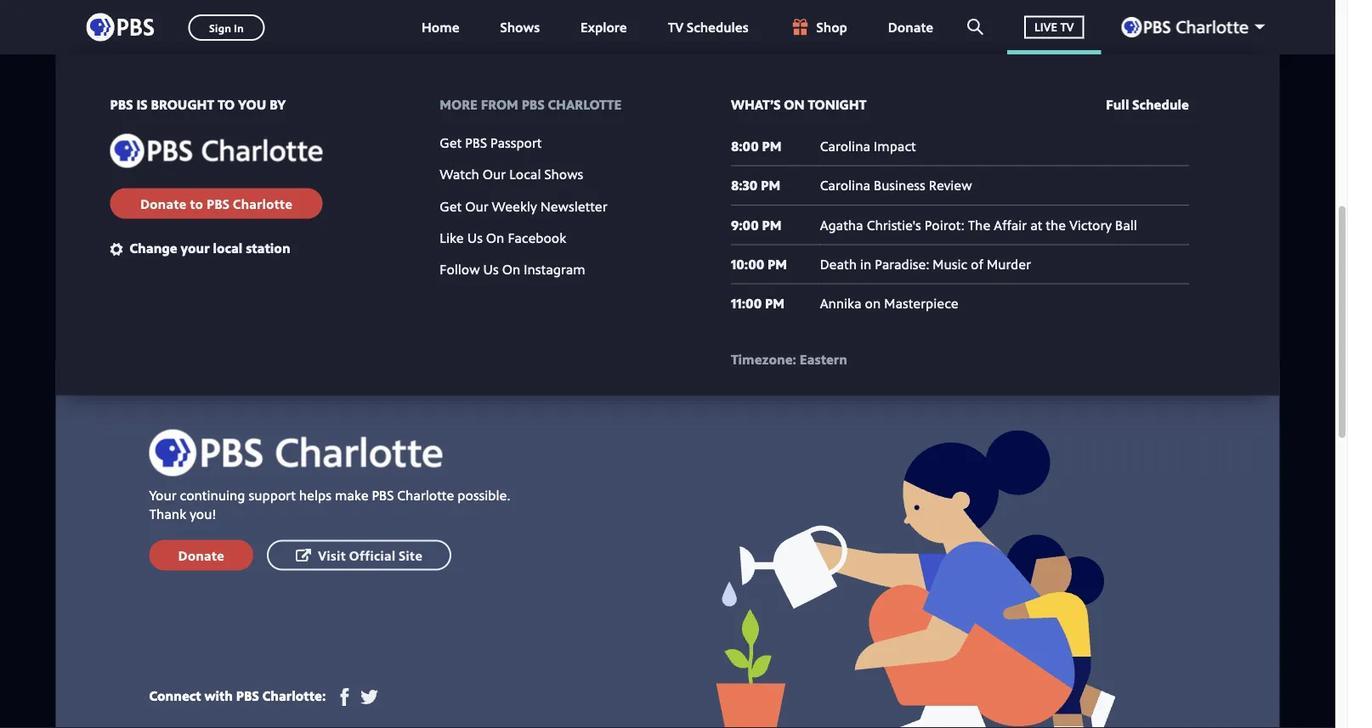 Task type: vqa. For each thing, say whether or not it's contained in the screenshot.
terms
no



Task type: describe. For each thing, give the bounding box(es) containing it.
full
[[1106, 95, 1129, 113]]

death
[[820, 255, 857, 273]]

charlotte:
[[262, 687, 326, 705]]

10:00
[[731, 255, 765, 273]]

pm for 8:00 pm
[[762, 137, 782, 155]]

agatha christie's poirot: the affair at the victory ball
[[820, 216, 1138, 234]]

ball
[[1116, 216, 1138, 234]]

explore
[[581, 18, 627, 36]]

charlotte inside your continuing support helps make pbs charlotte possible. thank you!
[[397, 487, 454, 505]]

1 vertical spatial donate link
[[149, 540, 253, 571]]

watch
[[440, 165, 479, 183]]

at
[[1031, 216, 1043, 234]]

8:00 pm
[[731, 137, 782, 155]]

what's on tonight
[[731, 95, 867, 113]]

your continuing support helps make pbs charlotte possible. thank you!
[[149, 487, 511, 523]]

our for get
[[465, 197, 489, 215]]

change your local station button
[[110, 239, 290, 257]]

2 vertical spatial pbs charlotte image
[[149, 430, 443, 477]]

death in paradise: music of murder
[[820, 255, 1031, 273]]

carolina impact
[[820, 137, 916, 155]]

impact
[[874, 137, 916, 155]]

10:00 pm
[[731, 255, 787, 273]]

pbs left is at the top
[[110, 95, 133, 113]]

your
[[149, 487, 176, 505]]

brought
[[151, 95, 214, 113]]

0 vertical spatial pbs charlotte image
[[1122, 17, 1249, 37]]

tv schedules
[[668, 18, 749, 36]]

pbs up watch
[[465, 133, 487, 152]]

get our weekly newsletter link
[[440, 197, 608, 215]]

timezone:
[[731, 350, 797, 368]]

search image
[[968, 19, 984, 35]]

by
[[270, 95, 286, 113]]

more from pbs charlotte
[[440, 95, 622, 113]]

11:00 pm
[[731, 294, 785, 313]]

pm for 9:00 pm
[[762, 216, 782, 234]]

1 vertical spatial donate
[[140, 194, 187, 212]]

visit
[[318, 546, 346, 564]]

schedule
[[1133, 95, 1189, 113]]

live tv link
[[1008, 0, 1102, 54]]

on
[[865, 294, 881, 313]]

possible.
[[458, 487, 511, 505]]

1 vertical spatial pbs charlotte image
[[110, 134, 323, 168]]

full schedule
[[1106, 95, 1189, 113]]

affair
[[994, 216, 1027, 234]]

like us on facebook
[[440, 229, 566, 247]]

of
[[971, 255, 984, 273]]

donate for the bottom donate link
[[178, 546, 224, 564]]

8:30 pm
[[731, 176, 781, 194]]

follow us on instagram link
[[440, 260, 585, 279]]

9:00
[[731, 216, 759, 234]]

timezone: eastern
[[731, 350, 848, 368]]

our for watch
[[483, 165, 506, 183]]

from
[[481, 95, 519, 113]]

connect with pbs charlotte:
[[149, 687, 329, 705]]

continuing
[[180, 487, 245, 505]]

victory
[[1070, 216, 1112, 234]]

visit official site
[[318, 546, 423, 564]]

get for get pbs passport
[[440, 133, 462, 152]]

what's
[[731, 95, 781, 113]]

donate for the topmost donate link
[[888, 18, 934, 36]]

masterpiece
[[885, 294, 959, 313]]

connect
[[149, 687, 201, 705]]

change
[[130, 239, 177, 257]]

with
[[204, 687, 233, 705]]

tv inside the live tv link
[[1061, 19, 1074, 35]]

watch our local shows
[[440, 165, 584, 183]]

you
[[238, 95, 266, 113]]

8:00
[[731, 137, 759, 155]]

0 vertical spatial donate link
[[871, 0, 951, 54]]

charlotte for donate to pbs charlotte
[[233, 194, 293, 212]]

2 (opens in new window) image from the left
[[361, 689, 378, 706]]

the
[[1046, 216, 1066, 234]]

us for follow
[[483, 260, 499, 279]]

support
[[249, 487, 296, 505]]

on
[[784, 95, 805, 113]]

official
[[349, 546, 396, 564]]

pm for 8:30 pm
[[761, 176, 781, 194]]

station
[[246, 239, 290, 257]]

helps
[[299, 487, 332, 505]]

annika on masterpiece
[[820, 294, 959, 313]]

shows link
[[483, 0, 557, 54]]

local
[[509, 165, 541, 183]]

0 vertical spatial shows
[[500, 18, 540, 36]]

newsletter
[[541, 197, 608, 215]]

get pbs passport
[[440, 133, 542, 152]]

schedules
[[687, 18, 749, 36]]



Task type: locate. For each thing, give the bounding box(es) containing it.
on down like us on facebook link
[[502, 260, 521, 279]]

0 vertical spatial us
[[467, 229, 483, 247]]

full schedule link
[[1106, 95, 1189, 113]]

site
[[399, 546, 423, 564]]

more
[[440, 95, 478, 113]]

music
[[933, 255, 968, 273]]

is
[[136, 95, 148, 113]]

carolina business review
[[820, 176, 972, 194]]

pbs is brought to you by
[[110, 95, 286, 113]]

charlotte down explore link
[[548, 95, 622, 113]]

pm right 8:30
[[761, 176, 781, 194]]

donate up change
[[140, 194, 187, 212]]

carolina down tonight
[[820, 137, 871, 155]]

tv right live
[[1061, 19, 1074, 35]]

visit official site link
[[267, 540, 452, 571]]

get up watch
[[440, 133, 462, 152]]

1 horizontal spatial (opens in new window) image
[[361, 689, 378, 706]]

shows up newsletter
[[545, 165, 584, 183]]

1 horizontal spatial shows
[[545, 165, 584, 183]]

0 vertical spatial donate
[[888, 18, 934, 36]]

donate left search icon
[[888, 18, 934, 36]]

shows up more from pbs charlotte
[[500, 18, 540, 36]]

0 vertical spatial to
[[218, 95, 235, 113]]

donate
[[888, 18, 934, 36], [140, 194, 187, 212], [178, 546, 224, 564]]

on for instagram
[[502, 260, 521, 279]]

0 vertical spatial carolina
[[820, 137, 871, 155]]

tonight
[[808, 95, 867, 113]]

paradise:
[[875, 255, 930, 273]]

your
[[181, 239, 210, 257]]

carolina for carolina business review
[[820, 176, 871, 194]]

donate link
[[871, 0, 951, 54], [149, 540, 253, 571]]

1 vertical spatial our
[[465, 197, 489, 215]]

our
[[483, 165, 506, 183], [465, 197, 489, 215]]

2 get from the top
[[440, 197, 462, 215]]

review
[[929, 176, 972, 194]]

like us on facebook link
[[440, 229, 566, 247]]

1 vertical spatial shows
[[545, 165, 584, 183]]

pm right the 9:00
[[762, 216, 782, 234]]

pm right 8:00 at the top right
[[762, 137, 782, 155]]

1 horizontal spatial to
[[218, 95, 235, 113]]

agatha
[[820, 216, 864, 234]]

pbs up change your local station
[[207, 194, 230, 212]]

explore link
[[564, 0, 644, 54]]

in
[[860, 255, 872, 273]]

local
[[213, 239, 243, 257]]

tv left schedules
[[668, 18, 684, 36]]

business
[[874, 176, 926, 194]]

charlotte up the station
[[233, 194, 293, 212]]

like
[[440, 229, 464, 247]]

carolina
[[820, 137, 871, 155], [820, 176, 871, 194]]

murder
[[987, 255, 1031, 273]]

on up follow us on instagram
[[486, 229, 505, 247]]

shows
[[500, 18, 540, 36], [545, 165, 584, 183]]

0 horizontal spatial tv
[[668, 18, 684, 36]]

pm
[[762, 137, 782, 155], [761, 176, 781, 194], [762, 216, 782, 234], [768, 255, 787, 273], [765, 294, 785, 313]]

tv schedules link
[[651, 0, 766, 54]]

pbs right with
[[236, 687, 259, 705]]

carolina up agatha
[[820, 176, 871, 194]]

2 vertical spatial charlotte
[[397, 487, 454, 505]]

pm for 11:00 pm
[[765, 294, 785, 313]]

get our weekly newsletter
[[440, 197, 608, 215]]

eastern
[[800, 350, 848, 368]]

0 vertical spatial charlotte
[[548, 95, 622, 113]]

0 vertical spatial on
[[486, 229, 505, 247]]

pm for 10:00 pm
[[768, 255, 787, 273]]

make
[[335, 487, 369, 505]]

0 horizontal spatial (opens in new window) image
[[336, 689, 354, 706]]

1 horizontal spatial tv
[[1061, 19, 1074, 35]]

pbs charlotte image up helps
[[149, 430, 443, 477]]

1 horizontal spatial charlotte
[[397, 487, 454, 505]]

get up like
[[440, 197, 462, 215]]

1 carolina from the top
[[820, 137, 871, 155]]

pbs charlotte image
[[1122, 17, 1249, 37], [110, 134, 323, 168], [149, 430, 443, 477]]

charlotte left possible.
[[397, 487, 454, 505]]

instagram
[[524, 260, 585, 279]]

pbs right from
[[522, 95, 545, 113]]

11:00
[[731, 294, 762, 313]]

us right like
[[467, 229, 483, 247]]

our left local
[[483, 165, 506, 183]]

0 horizontal spatial donate link
[[149, 540, 253, 571]]

1 vertical spatial on
[[502, 260, 521, 279]]

live
[[1035, 19, 1058, 35]]

christie's
[[867, 216, 921, 234]]

donate link left search icon
[[871, 0, 951, 54]]

thank
[[149, 505, 186, 523]]

follow us on instagram
[[440, 260, 585, 279]]

carolina for carolina impact
[[820, 137, 871, 155]]

2 carolina from the top
[[820, 176, 871, 194]]

9:00 pm
[[731, 216, 782, 234]]

2 horizontal spatial charlotte
[[548, 95, 622, 113]]

watch our local shows link
[[440, 165, 584, 183]]

0 vertical spatial get
[[440, 133, 462, 152]]

donate down you!
[[178, 546, 224, 564]]

facebook
[[508, 229, 566, 247]]

0 horizontal spatial charlotte
[[233, 194, 293, 212]]

the
[[968, 216, 991, 234]]

1 horizontal spatial donate link
[[871, 0, 951, 54]]

pbs image
[[86, 8, 154, 46]]

1 get from the top
[[440, 133, 462, 152]]

change your local station
[[130, 239, 290, 257]]

home
[[422, 18, 460, 36]]

get pbs passport link
[[440, 133, 542, 152]]

pbs inside your continuing support helps make pbs charlotte possible. thank you!
[[372, 487, 394, 505]]

us for like
[[467, 229, 483, 247]]

to left you
[[218, 95, 235, 113]]

tv inside tv schedules link
[[668, 18, 684, 36]]

get for get our weekly newsletter
[[440, 197, 462, 215]]

you!
[[190, 505, 216, 523]]

shop
[[817, 18, 848, 36]]

donate link down you!
[[149, 540, 253, 571]]

1 (opens in new window) image from the left
[[336, 689, 354, 706]]

pbs charlotte image up schedule
[[1122, 17, 1249, 37]]

charlotte for more from pbs charlotte
[[548, 95, 622, 113]]

1 vertical spatial charlotte
[[233, 194, 293, 212]]

1 horizontal spatial us
[[483, 260, 499, 279]]

(opens in new window) image
[[336, 689, 354, 706], [361, 689, 378, 706]]

pm right the 10:00
[[768, 255, 787, 273]]

8:30
[[731, 176, 758, 194]]

live tv
[[1035, 19, 1074, 35]]

1 vertical spatial to
[[190, 194, 203, 212]]

0 vertical spatial our
[[483, 165, 506, 183]]

pm right 11:00
[[765, 294, 785, 313]]

1 vertical spatial get
[[440, 197, 462, 215]]

pbs charlotte image down pbs is brought to you by
[[110, 134, 323, 168]]

on for facebook
[[486, 229, 505, 247]]

pbs right make
[[372, 487, 394, 505]]

0 horizontal spatial us
[[467, 229, 483, 247]]

weekly
[[492, 197, 537, 215]]

to up the your
[[190, 194, 203, 212]]

annika
[[820, 294, 862, 313]]

0 horizontal spatial shows
[[500, 18, 540, 36]]

on
[[486, 229, 505, 247], [502, 260, 521, 279]]

home link
[[405, 0, 477, 54]]

us right follow
[[483, 260, 499, 279]]

follow
[[440, 260, 480, 279]]

1 vertical spatial carolina
[[820, 176, 871, 194]]

1 vertical spatial us
[[483, 260, 499, 279]]

0 horizontal spatial to
[[190, 194, 203, 212]]

passport
[[491, 133, 542, 152]]

our down watch
[[465, 197, 489, 215]]

get
[[440, 133, 462, 152], [440, 197, 462, 215]]

2 vertical spatial donate
[[178, 546, 224, 564]]

donate to pbs charlotte
[[140, 194, 293, 212]]

charlotte
[[548, 95, 622, 113], [233, 194, 293, 212], [397, 487, 454, 505]]



